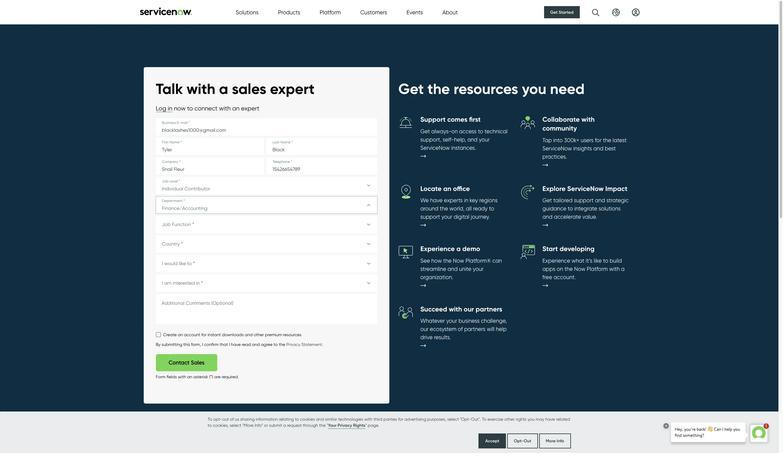 Task type: describe. For each thing, give the bounding box(es) containing it.
and inside see how the now platform® can streamline and unite your organization.
[[448, 266, 458, 272]]

to left "cookies,"
[[208, 423, 212, 428]]

confirm
[[204, 342, 219, 347]]

sales
[[232, 80, 266, 98]]

to right now
[[187, 105, 193, 112]]

technical
[[485, 128, 508, 135]]

your inside see how the now platform® can streamline and unite your organization.
[[473, 266, 484, 272]]

1 vertical spatial expert
[[241, 105, 259, 112]]

on inside get always-on access to technical support, self-help, and your servicenow instances.
[[452, 128, 458, 135]]

like
[[594, 258, 602, 264]]

that
[[220, 342, 228, 347]]

0 vertical spatial in
[[168, 105, 172, 112]]

premium
[[265, 333, 282, 338]]

products button
[[278, 8, 300, 16]]

around
[[421, 206, 439, 212]]

into
[[554, 137, 563, 143]]

of inside to opt-out of us sharing information relating to cookies and similar technologies with third parties for advertising purposes, select "opt-out".  to exercise other rights you may have related to cookies, select "more info" or submit a request through the "
[[230, 417, 234, 422]]

the inside see how the now platform® can streamline and unite your organization.
[[443, 258, 452, 264]]

your inside get always-on access to technical support, self-help, and your servicenow instances.
[[479, 136, 490, 143]]

0 horizontal spatial privacy
[[286, 342, 301, 347]]

about
[[443, 9, 458, 15]]

First Name text field
[[156, 138, 264, 155]]

and inside get always-on access to technical support, self-help, and your servicenow instances.
[[468, 136, 478, 143]]

asterisk
[[193, 375, 208, 380]]

platform inside "experience what it's like to build apps on the now platform with a free account."
[[587, 266, 608, 272]]

integrate
[[575, 206, 598, 212]]

0 vertical spatial partners
[[476, 305, 503, 313]]

your inside the whatever your business challenge, our ecosystem of partners will help drive results.
[[447, 318, 457, 324]]

form,
[[191, 342, 201, 347]]

customers
[[360, 9, 387, 15]]

we have experts in key regions around the world, all ready to support your digital journey.
[[421, 197, 498, 220]]

your privacy rights link
[[328, 423, 366, 429]]

accept
[[486, 438, 500, 444]]

solutions
[[599, 206, 621, 212]]

to inside "experience what it's like to build apps on the now platform with a free account."
[[603, 258, 609, 264]]

other inside to opt-out of us sharing information relating to cookies and similar technologies with third parties for advertising purposes, select "opt-out".  to exercise other rights you may have related to cookies, select "more info" or submit a request through the "
[[505, 417, 515, 422]]

locate an office
[[421, 185, 470, 193]]

request
[[287, 423, 302, 428]]

you inside to opt-out of us sharing information relating to cookies and similar technologies with third parties for advertising purposes, select "opt-out".  to exercise other rights you may have related to cookies, select "more info" or submit a request through the "
[[528, 417, 535, 422]]

the inside 'tap into 300k+ users for the latest servicenow insights and best practices.'
[[603, 137, 612, 143]]

succeed with our partners
[[421, 305, 503, 313]]

free
[[543, 274, 552, 281]]

1 horizontal spatial select
[[447, 417, 459, 422]]

with inside collaborate with community
[[582, 116, 595, 124]]

more info button
[[539, 434, 571, 449]]

experience for experience a demo
[[421, 245, 455, 253]]

get for get started
[[551, 9, 558, 15]]

0 vertical spatial platform
[[320, 9, 341, 15]]

with inside "experience what it's like to build apps on the now platform with a free account."
[[610, 266, 620, 272]]

are
[[214, 375, 221, 380]]

first
[[469, 116, 481, 124]]

and inside to opt-out of us sharing information relating to cookies and similar technologies with third parties for advertising purposes, select "opt-out".  to exercise other rights you may have related to cookies, select "more info" or submit a request through the "
[[316, 417, 324, 422]]

and up solutions
[[595, 197, 605, 204]]

required.
[[222, 375, 239, 380]]

started
[[559, 9, 574, 15]]

Last Name text field
[[267, 138, 377, 155]]

.
[[322, 342, 323, 347]]

0 vertical spatial expert
[[270, 80, 315, 98]]

get tailored support and strategic guidance to integrate solutions and accelerate value.
[[543, 197, 629, 220]]

support inside get tailored support and strategic guidance to integrate solutions and accelerate value.
[[574, 197, 594, 204]]

start
[[543, 245, 558, 253]]

third
[[374, 417, 383, 422]]

privacy statement link
[[286, 342, 322, 347]]

submit
[[269, 423, 282, 428]]

succeed
[[421, 305, 447, 313]]

in inside we have experts in key regions around the world, all ready to support your digital journey.
[[464, 197, 469, 204]]

with inside to opt-out of us sharing information relating to cookies and similar technologies with third parties for advertising purposes, select "opt-out".  to exercise other rights you may have related to cookies, select "more info" or submit a request through the "
[[365, 417, 373, 422]]

300k+
[[564, 137, 580, 143]]

products
[[278, 9, 300, 15]]

and right read
[[252, 342, 260, 347]]

digital
[[454, 214, 470, 220]]

the inside we have experts in key regions around the world, all ready to support your digital journey.
[[440, 206, 448, 212]]

read
[[242, 342, 251, 347]]

a inside "experience what it's like to build apps on the now platform with a free account."
[[621, 266, 625, 272]]

results.
[[434, 334, 451, 341]]

opt-
[[514, 438, 524, 444]]

drive
[[421, 334, 433, 341]]

fields
[[167, 375, 177, 380]]

self-
[[443, 136, 454, 143]]

with up business
[[449, 305, 462, 313]]

" inside to opt-out of us sharing information relating to cookies and similar technologies with third parties for advertising purposes, select "opt-out".  to exercise other rights you may have related to cookies, select "more info" or submit a request through the "
[[327, 423, 328, 428]]

exercise
[[488, 417, 504, 422]]

get started
[[551, 9, 574, 15]]

an right create
[[178, 333, 183, 338]]

this
[[183, 342, 190, 347]]

2 i from the left
[[229, 342, 230, 347]]

have inside we have experts in key regions around the world, all ready to support your digital journey.
[[430, 197, 443, 204]]

Business E-mail text field
[[156, 119, 377, 136]]

servicenow inside get always-on access to technical support, self-help, and your servicenow instances.
[[421, 145, 450, 151]]

journey.
[[471, 214, 490, 220]]

and up read
[[245, 333, 253, 338]]

locate
[[421, 185, 442, 193]]

may
[[536, 417, 545, 422]]

an left 'asterisk'
[[187, 375, 192, 380]]

downloads
[[222, 333, 244, 338]]

connect
[[195, 105, 218, 112]]

for inside to opt-out of us sharing information relating to cookies and similar technologies with third parties for advertising purposes, select "opt-out".  to exercise other rights you may have related to cookies, select "more info" or submit a request through the "
[[398, 417, 404, 422]]

parties
[[384, 417, 397, 422]]

Telephone telephone field
[[267, 158, 377, 175]]

streamline
[[421, 266, 446, 272]]

an down talk with a sales expert
[[232, 105, 240, 112]]

help,
[[454, 136, 466, 143]]

"more
[[243, 423, 254, 428]]

of inside the whatever your business challenge, our ecosystem of partners will help drive results.
[[458, 326, 463, 333]]

by
[[156, 342, 161, 347]]

instances.
[[451, 145, 476, 151]]

to inside we have experts in key regions around the world, all ready to support your digital journey.
[[489, 206, 494, 212]]

world,
[[450, 206, 465, 212]]

help
[[496, 326, 507, 333]]

contact sales
[[169, 360, 205, 367]]

your inside we have experts in key regions around the world, all ready to support your digital journey.
[[442, 214, 452, 220]]

log
[[156, 105, 166, 112]]

what
[[572, 258, 585, 264]]

advertising
[[405, 417, 426, 422]]

form
[[156, 375, 166, 380]]

opt-out
[[514, 438, 531, 444]]

create
[[163, 333, 177, 338]]

rights
[[353, 423, 366, 428]]

get started link
[[544, 6, 580, 18]]

to opt-out of us sharing information relating to cookies and similar technologies with third parties for advertising purposes, select "opt-out".  to exercise other rights you may have related to cookies, select "more info" or submit a request through the "
[[208, 417, 570, 428]]

how
[[432, 258, 442, 264]]

support inside we have experts in key regions around the world, all ready to support your digital journey.
[[421, 214, 440, 220]]

about button
[[443, 8, 458, 16]]

experience a demo
[[421, 245, 480, 253]]

1 vertical spatial resources
[[283, 333, 302, 338]]

explore servicenow impact
[[543, 185, 628, 193]]



Task type: locate. For each thing, give the bounding box(es) containing it.
with right connect
[[219, 105, 231, 112]]

servicenow up get tailored support and strategic guidance to integrate solutions and accelerate value.
[[567, 185, 604, 193]]

other left "rights"
[[505, 417, 515, 422]]

us
[[235, 417, 239, 422]]

through
[[303, 423, 318, 428]]

to right 'out".'
[[482, 417, 487, 422]]

apps
[[543, 266, 556, 272]]

1 vertical spatial of
[[230, 417, 234, 422]]

support down around
[[421, 214, 440, 220]]

1 horizontal spatial resources
[[454, 80, 518, 98]]

servicenow inside 'tap into 300k+ users for the latest servicenow insights and best practices.'
[[543, 145, 572, 152]]

cookies
[[300, 417, 315, 422]]

1 " from the left
[[327, 423, 328, 428]]

1 horizontal spatial experience
[[543, 258, 570, 264]]

0 horizontal spatial in
[[168, 105, 172, 112]]

tailored
[[554, 197, 573, 204]]

now down what
[[574, 266, 586, 272]]

and left unite
[[448, 266, 458, 272]]

i
[[202, 342, 203, 347], [229, 342, 230, 347]]

1 vertical spatial support
[[421, 214, 440, 220]]

1 horizontal spatial i
[[229, 342, 230, 347]]

1 vertical spatial other
[[505, 417, 515, 422]]

or
[[264, 423, 268, 428]]

0 vertical spatial have
[[430, 197, 443, 204]]

on up "account."
[[557, 266, 563, 272]]

1 horizontal spatial "
[[366, 423, 367, 428]]

with up connect
[[187, 80, 215, 98]]

1 horizontal spatial in
[[464, 197, 469, 204]]

2 horizontal spatial have
[[546, 417, 555, 422]]

can
[[493, 258, 502, 264]]

collaborate with community
[[543, 116, 595, 133]]

1 horizontal spatial on
[[557, 266, 563, 272]]

with right fields
[[178, 375, 186, 380]]

2 horizontal spatial for
[[595, 137, 602, 143]]

events button
[[407, 8, 423, 16]]

your
[[479, 136, 490, 143], [442, 214, 452, 220], [473, 266, 484, 272], [447, 318, 457, 324]]

best
[[605, 145, 616, 152]]

in left key on the top
[[464, 197, 469, 204]]

now
[[174, 105, 186, 112]]

Company text field
[[156, 158, 264, 175]]

1 i from the left
[[202, 342, 203, 347]]

have down downloads
[[231, 342, 241, 347]]

build
[[610, 258, 622, 264]]

guidance
[[543, 206, 567, 212]]

1 horizontal spatial of
[[458, 326, 463, 333]]

" inside your privacy rights " page.
[[366, 423, 367, 428]]

0 horizontal spatial i
[[202, 342, 203, 347]]

your up ecosystem
[[447, 318, 457, 324]]

partners down business
[[464, 326, 486, 333]]

resources
[[454, 80, 518, 98], [283, 333, 302, 338]]

with
[[187, 80, 215, 98], [219, 105, 231, 112], [582, 116, 595, 124], [610, 266, 620, 272], [449, 305, 462, 313], [178, 375, 186, 380], [365, 417, 373, 422]]

select
[[447, 417, 459, 422], [230, 423, 242, 428]]

"
[[327, 423, 328, 428], [366, 423, 367, 428]]

your down platform®
[[473, 266, 484, 272]]

a down build
[[621, 266, 625, 272]]

servicenow image
[[139, 7, 193, 15]]

other up the agree
[[254, 333, 264, 338]]

" left page.
[[366, 423, 367, 428]]

out
[[222, 417, 229, 422]]

select left "opt-
[[447, 417, 459, 422]]

related
[[556, 417, 570, 422]]

our inside the whatever your business challenge, our ecosystem of partners will help drive results.
[[421, 326, 429, 333]]

now inside see how the now platform® can streamline and unite your organization.
[[453, 258, 464, 264]]

0 horizontal spatial expert
[[241, 105, 259, 112]]

support
[[421, 116, 446, 124]]

demo
[[463, 245, 480, 253]]

all
[[466, 206, 472, 212]]

the
[[428, 80, 450, 98], [603, 137, 612, 143], [440, 206, 448, 212], [443, 258, 452, 264], [565, 266, 573, 272], [279, 342, 285, 347], [319, 423, 326, 428]]

your down the technical
[[479, 136, 490, 143]]

contact sales button
[[156, 355, 217, 372]]

servicenow down into
[[543, 145, 572, 152]]

of down business
[[458, 326, 463, 333]]

(*)
[[209, 375, 213, 380]]

agree
[[261, 342, 273, 347]]

0 horizontal spatial other
[[254, 333, 264, 338]]

strategic
[[607, 197, 629, 204]]

now inside "experience what it's like to build apps on the now platform with a free account."
[[574, 266, 586, 272]]

1 horizontal spatial have
[[430, 197, 443, 204]]

to left 'opt-'
[[208, 417, 212, 422]]

tap
[[543, 137, 552, 143]]

experience inside "experience what it's like to build apps on the now platform with a free account."
[[543, 258, 570, 264]]

0 horizontal spatial "
[[327, 423, 328, 428]]

support comes first
[[421, 116, 481, 124]]

to
[[208, 417, 212, 422], [482, 417, 487, 422]]

to up request
[[295, 417, 299, 422]]

platform
[[320, 9, 341, 15], [587, 266, 608, 272]]

will
[[487, 326, 495, 333]]

whatever
[[421, 318, 445, 324]]

an
[[232, 105, 240, 112], [443, 185, 452, 193], [178, 333, 183, 338], [187, 375, 192, 380]]

1 vertical spatial you
[[528, 417, 535, 422]]

a inside to opt-out of us sharing information relating to cookies and similar technologies with third parties for advertising purposes, select "opt-out".  to exercise other rights you may have related to cookies, select "more info" or submit a request through the "
[[283, 423, 286, 428]]

to inside get tailored support and strategic guidance to integrate solutions and accelerate value.
[[568, 206, 573, 212]]

solutions
[[236, 9, 259, 15]]

0 vertical spatial resources
[[454, 80, 518, 98]]

2 vertical spatial for
[[398, 417, 404, 422]]

1 horizontal spatial to
[[482, 417, 487, 422]]

servicenow down the support,
[[421, 145, 450, 151]]

our up business
[[464, 305, 474, 313]]

to up accelerate
[[568, 206, 573, 212]]

0 horizontal spatial our
[[421, 326, 429, 333]]

experience up apps
[[543, 258, 570, 264]]

get inside get always-on access to technical support, self-help, and your servicenow instances.
[[421, 128, 430, 135]]

for left instant
[[201, 333, 207, 338]]

1 vertical spatial our
[[421, 326, 429, 333]]

0 horizontal spatial for
[[201, 333, 207, 338]]

now up unite
[[453, 258, 464, 264]]

whatever your business challenge, our ecosystem of partners will help drive results.
[[421, 318, 507, 341]]

0 vertical spatial select
[[447, 417, 459, 422]]

it's
[[586, 258, 593, 264]]

servicenow
[[421, 145, 450, 151], [543, 145, 572, 152], [567, 185, 604, 193]]

page.
[[368, 423, 379, 428]]

have right may on the bottom of the page
[[546, 417, 555, 422]]

practices.
[[543, 153, 567, 160]]

1 vertical spatial for
[[201, 333, 207, 338]]

0 horizontal spatial resources
[[283, 333, 302, 338]]

0 vertical spatial our
[[464, 305, 474, 313]]

support
[[574, 197, 594, 204], [421, 214, 440, 220]]

to right access
[[478, 128, 483, 135]]

go to servicenow account image
[[632, 8, 640, 16]]

for right users
[[595, 137, 602, 143]]

0 horizontal spatial support
[[421, 214, 440, 220]]

platform®
[[466, 258, 491, 264]]

have inside to opt-out of us sharing information relating to cookies and similar technologies with third parties for advertising purposes, select "opt-out".  to exercise other rights you may have related to cookies, select "more info" or submit a request through the "
[[546, 417, 555, 422]]

experience
[[421, 245, 455, 253], [543, 258, 570, 264]]

the inside "experience what it's like to build apps on the now platform with a free account."
[[565, 266, 573, 272]]

1 horizontal spatial our
[[464, 305, 474, 313]]

account
[[184, 333, 200, 338]]

1 vertical spatial select
[[230, 423, 242, 428]]

get for get tailored support and strategic guidance to integrate solutions and accelerate value.
[[543, 197, 552, 204]]

value.
[[583, 214, 597, 220]]

a left demo
[[457, 245, 461, 253]]

of left us
[[230, 417, 234, 422]]

0 horizontal spatial of
[[230, 417, 234, 422]]

office
[[453, 185, 470, 193]]

on
[[452, 128, 458, 135], [557, 266, 563, 272]]

2 vertical spatial have
[[546, 417, 555, 422]]

talk with a sales expert
[[156, 80, 315, 98]]

your down world,
[[442, 214, 452, 220]]

1 horizontal spatial expert
[[270, 80, 315, 98]]

organization.
[[421, 274, 453, 281]]

0 vertical spatial you
[[522, 80, 547, 98]]

0 horizontal spatial have
[[231, 342, 241, 347]]

need
[[550, 80, 585, 98]]

0 horizontal spatial experience
[[421, 245, 455, 253]]

1 vertical spatial partners
[[464, 326, 486, 333]]

users
[[581, 137, 594, 143]]

partners up challenge, on the right
[[476, 305, 503, 313]]

an up experts
[[443, 185, 452, 193]]

our up drive
[[421, 326, 429, 333]]

your
[[328, 423, 337, 428]]

the inside to opt-out of us sharing information relating to cookies and similar technologies with third parties for advertising purposes, select "opt-out".  to exercise other rights you may have related to cookies, select "more info" or submit a request through the "
[[319, 423, 326, 428]]

select down us
[[230, 423, 242, 428]]

1 vertical spatial privacy
[[338, 423, 352, 428]]

developing
[[560, 245, 595, 253]]

and inside 'tap into 300k+ users for the latest servicenow insights and best practices.'
[[594, 145, 604, 152]]

to right like
[[603, 258, 609, 264]]

1 horizontal spatial support
[[574, 197, 594, 204]]

cookies,
[[213, 423, 229, 428]]

to inside get always-on access to technical support, self-help, and your servicenow instances.
[[478, 128, 483, 135]]

1 horizontal spatial for
[[398, 417, 404, 422]]

1 vertical spatial have
[[231, 342, 241, 347]]

in right log
[[168, 105, 172, 112]]

on up 'help,'
[[452, 128, 458, 135]]

have up around
[[430, 197, 443, 204]]

and down access
[[468, 136, 478, 143]]

and down guidance
[[543, 214, 553, 220]]

0 vertical spatial on
[[452, 128, 458, 135]]

0 horizontal spatial on
[[452, 128, 458, 135]]

a down relating
[[283, 423, 286, 428]]

experience what it's like to build apps on the now platform with a free account.
[[543, 258, 625, 281]]

get the resources you need
[[399, 80, 585, 98]]

0 horizontal spatial now
[[453, 258, 464, 264]]

to down regions
[[489, 206, 494, 212]]

0 horizontal spatial platform
[[320, 9, 341, 15]]

1 horizontal spatial other
[[505, 417, 515, 422]]

privacy down technologies in the bottom of the page
[[338, 423, 352, 428]]

solutions button
[[236, 8, 259, 16]]

support up integrate
[[574, 197, 594, 204]]

with down build
[[610, 266, 620, 272]]

privacy left statement
[[286, 342, 301, 347]]

and left the best
[[594, 145, 604, 152]]

form fields with an asterisk (*) are required.
[[156, 375, 239, 380]]

0 vertical spatial for
[[595, 137, 602, 143]]

2 " from the left
[[366, 423, 367, 428]]

more
[[546, 438, 556, 444]]

1 vertical spatial experience
[[543, 258, 570, 264]]

accept button
[[479, 434, 506, 449]]

1 vertical spatial platform
[[587, 266, 608, 272]]

see how the now platform® can streamline and unite your organization.
[[421, 258, 502, 281]]

1 vertical spatial in
[[464, 197, 469, 204]]

to right the agree
[[274, 342, 278, 347]]

get inside get tailored support and strategic guidance to integrate solutions and accelerate value.
[[543, 197, 552, 204]]

i right form,
[[202, 342, 203, 347]]

for inside 'tap into 300k+ users for the latest servicenow insights and best practices.'
[[595, 137, 602, 143]]

with up page.
[[365, 417, 373, 422]]

0 vertical spatial of
[[458, 326, 463, 333]]

experience up how
[[421, 245, 455, 253]]

get for get the resources you need
[[399, 80, 424, 98]]

log in link
[[156, 105, 172, 112]]

customers button
[[360, 8, 387, 16]]

relating
[[279, 417, 294, 422]]

technologies
[[338, 417, 363, 422]]

0 vertical spatial now
[[453, 258, 464, 264]]

1 vertical spatial now
[[574, 266, 586, 272]]

0 vertical spatial support
[[574, 197, 594, 204]]

out".
[[471, 417, 481, 422]]

None text field
[[156, 294, 377, 324]]

for right parties
[[398, 417, 404, 422]]

get for get always-on access to technical support, self-help, and your servicenow instances.
[[421, 128, 430, 135]]

1 horizontal spatial privacy
[[338, 423, 352, 428]]

0 horizontal spatial to
[[208, 417, 212, 422]]

with up users
[[582, 116, 595, 124]]

0 vertical spatial experience
[[421, 245, 455, 253]]

1 horizontal spatial now
[[574, 266, 586, 272]]

2 to from the left
[[482, 417, 487, 422]]

" down similar
[[327, 423, 328, 428]]

account.
[[554, 274, 576, 281]]

partners inside the whatever your business challenge, our ecosystem of partners will help drive results.
[[464, 326, 486, 333]]

on inside "experience what it's like to build apps on the now platform with a free account."
[[557, 266, 563, 272]]

0 horizontal spatial select
[[230, 423, 242, 428]]

1 vertical spatial on
[[557, 266, 563, 272]]

0 vertical spatial other
[[254, 333, 264, 338]]

1 horizontal spatial platform
[[587, 266, 608, 272]]

your privacy rights " page.
[[328, 423, 379, 428]]

a up log in now to connect with an expert
[[219, 80, 228, 98]]

and left similar
[[316, 417, 324, 422]]

for
[[595, 137, 602, 143], [201, 333, 207, 338], [398, 417, 404, 422]]

i right that
[[229, 342, 230, 347]]

1 to from the left
[[208, 417, 212, 422]]

information
[[256, 417, 278, 422]]

experience for experience what it's like to build apps on the now platform with a free account.
[[543, 258, 570, 264]]

0 vertical spatial privacy
[[286, 342, 301, 347]]

get always-on access to technical support, self-help, and your servicenow instances.
[[421, 128, 508, 151]]



Task type: vqa. For each thing, say whether or not it's contained in the screenshot.
expert to the right
yes



